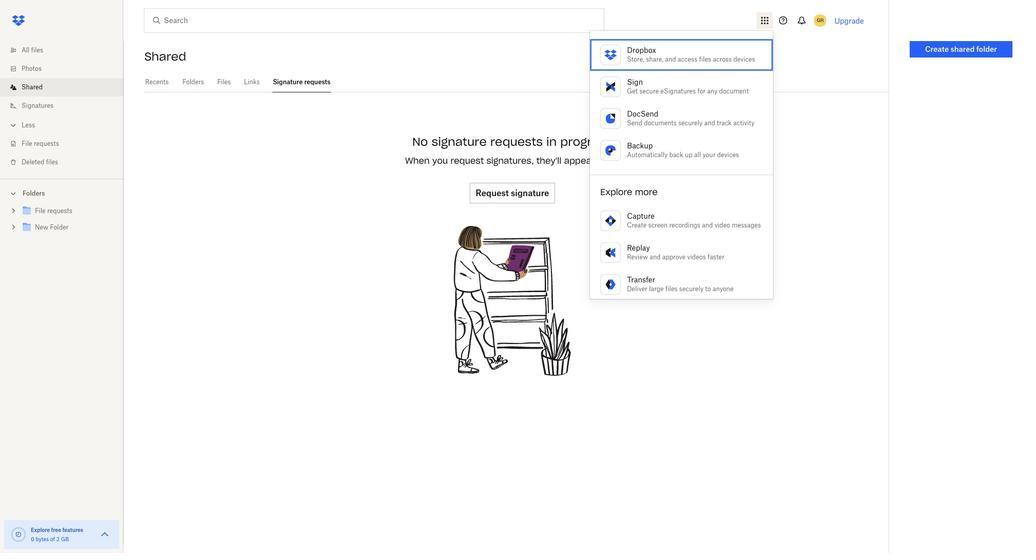 Task type: vqa. For each thing, say whether or not it's contained in the screenshot.


Task type: locate. For each thing, give the bounding box(es) containing it.
1 vertical spatial securely
[[679, 285, 704, 293]]

securely up "backup automatically back up all your devices"
[[678, 119, 703, 127]]

shared down photos
[[22, 83, 43, 91]]

of
[[50, 537, 55, 543]]

explore
[[600, 187, 633, 197], [31, 527, 50, 534]]

in
[[546, 134, 557, 149]]

links
[[244, 78, 260, 86]]

docsend send documents securely and track activity
[[627, 109, 755, 127]]

video
[[715, 222, 730, 229]]

transfer deliver large files securely to anyone
[[627, 276, 734, 293]]

requests right file
[[34, 140, 59, 148]]

photos
[[22, 65, 42, 72]]

up
[[685, 151, 693, 159]]

1 vertical spatial folders
[[23, 190, 45, 197]]

explore inside explore free features 0 bytes of 2 gb
[[31, 527, 50, 534]]

faster
[[708, 253, 725, 261]]

esignatures
[[661, 87, 696, 95]]

shared list item
[[0, 78, 123, 97]]

files right all
[[31, 46, 43, 54]]

devices right across
[[734, 56, 755, 63]]

files right large
[[666, 285, 678, 293]]

all
[[694, 151, 701, 159]]

0 vertical spatial create
[[925, 45, 949, 53]]

create
[[925, 45, 949, 53], [627, 222, 647, 229]]

devices
[[734, 56, 755, 63], [717, 151, 739, 159]]

file
[[22, 140, 32, 148]]

create down capture
[[627, 222, 647, 229]]

no
[[412, 134, 428, 149]]

automatically
[[627, 151, 668, 159]]

files left across
[[699, 56, 711, 63]]

devices inside dropbox store, share, and access files across devices
[[734, 56, 755, 63]]

devices right your
[[717, 151, 739, 159]]

0 horizontal spatial shared
[[22, 83, 43, 91]]

0 horizontal spatial explore
[[31, 527, 50, 534]]

explore left more
[[600, 187, 633, 197]]

approve
[[662, 253, 686, 261]]

tab list
[[144, 72, 889, 93]]

1 horizontal spatial create
[[925, 45, 949, 53]]

all
[[22, 46, 29, 54]]

folders inside tab list
[[183, 78, 204, 86]]

deleted
[[22, 158, 44, 166]]

document
[[719, 87, 749, 95]]

create left shared
[[925, 45, 949, 53]]

gb
[[61, 537, 69, 543]]

store,
[[627, 56, 645, 63]]

and inside capture create screen recordings and video messages
[[702, 222, 713, 229]]

0 horizontal spatial create
[[627, 222, 647, 229]]

0 vertical spatial devices
[[734, 56, 755, 63]]

you
[[432, 156, 448, 166]]

files right deleted
[[46, 158, 58, 166]]

and right the "share,"
[[665, 56, 676, 63]]

dropbox image
[[8, 10, 29, 31]]

when
[[405, 156, 430, 166]]

files
[[31, 46, 43, 54], [699, 56, 711, 63], [46, 158, 58, 166], [666, 285, 678, 293]]

videos
[[687, 253, 706, 261]]

folders
[[183, 78, 204, 86], [23, 190, 45, 197]]

0 vertical spatial explore
[[600, 187, 633, 197]]

anyone
[[713, 285, 734, 293]]

file requests link
[[8, 135, 123, 153]]

1 horizontal spatial explore
[[600, 187, 633, 197]]

secure
[[640, 87, 659, 95]]

capture create screen recordings and video messages
[[627, 212, 761, 229]]

explore free features 0 bytes of 2 gb
[[31, 527, 83, 543]]

explore up bytes
[[31, 527, 50, 534]]

requests for file requests
[[34, 140, 59, 148]]

bytes
[[36, 537, 49, 543]]

1 horizontal spatial requests
[[304, 78, 331, 86]]

list
[[0, 35, 123, 179]]

folder
[[977, 45, 997, 53]]

0 vertical spatial shared
[[144, 49, 186, 64]]

folders left files
[[183, 78, 204, 86]]

1 vertical spatial devices
[[717, 151, 739, 159]]

group
[[0, 201, 123, 244]]

progress
[[561, 134, 613, 149]]

files inside dropbox store, share, and access files across devices
[[699, 56, 711, 63]]

shared inside list item
[[22, 83, 43, 91]]

securely inside transfer deliver large files securely to anyone
[[679, 285, 704, 293]]

no signature requests in progress
[[412, 134, 613, 149]]

dropbox store, share, and access files across devices
[[627, 46, 755, 63]]

and inside replay review and approve videos faster
[[650, 253, 661, 261]]

and right review
[[650, 253, 661, 261]]

files link
[[217, 72, 231, 91]]

upgrade link
[[835, 16, 864, 25]]

1 horizontal spatial folders
[[183, 78, 204, 86]]

shared
[[144, 49, 186, 64], [22, 83, 43, 91]]

dropbox
[[627, 46, 656, 54]]

0 vertical spatial folders
[[183, 78, 204, 86]]

recordings
[[669, 222, 700, 229]]

back
[[669, 151, 683, 159]]

requests inside list
[[34, 140, 59, 148]]

signature
[[273, 78, 303, 86]]

and left track
[[704, 119, 715, 127]]

backup automatically back up all your devices
[[627, 141, 739, 159]]

and
[[665, 56, 676, 63], [704, 119, 715, 127], [702, 222, 713, 229], [650, 253, 661, 261]]

signature requests link
[[272, 72, 331, 91]]

shared up the recents link
[[144, 49, 186, 64]]

free
[[51, 527, 61, 534]]

activity
[[733, 119, 755, 127]]

signatures
[[22, 102, 54, 109]]

0 horizontal spatial requests
[[34, 140, 59, 148]]

securely left to
[[679, 285, 704, 293]]

2
[[56, 537, 60, 543]]

0 vertical spatial securely
[[678, 119, 703, 127]]

securely
[[678, 119, 703, 127], [679, 285, 704, 293]]

requests
[[304, 78, 331, 86], [490, 134, 543, 149], [34, 140, 59, 148]]

1 vertical spatial shared
[[22, 83, 43, 91]]

folders down deleted
[[23, 190, 45, 197]]

create inside capture create screen recordings and video messages
[[627, 222, 647, 229]]

screen
[[648, 222, 668, 229]]

documents
[[644, 119, 677, 127]]

all files link
[[8, 41, 123, 60]]

1 vertical spatial explore
[[31, 527, 50, 534]]

1 horizontal spatial shared
[[144, 49, 186, 64]]

and left video
[[702, 222, 713, 229]]

photos link
[[8, 60, 123, 78]]

0 horizontal spatial folders
[[23, 190, 45, 197]]

tab list containing recents
[[144, 72, 889, 93]]

explore for explore free features 0 bytes of 2 gb
[[31, 527, 50, 534]]

appear
[[564, 156, 595, 166]]

features
[[62, 527, 83, 534]]

requests up the when you request signatures, they'll appear here. at top
[[490, 134, 543, 149]]

1 vertical spatial create
[[627, 222, 647, 229]]

requests right signature
[[304, 78, 331, 86]]



Task type: describe. For each thing, give the bounding box(es) containing it.
explore for explore more
[[600, 187, 633, 197]]

explore more
[[600, 187, 658, 197]]

when you request signatures, they'll appear here.
[[405, 156, 620, 166]]

here.
[[598, 156, 620, 166]]

your
[[703, 151, 716, 159]]

sign
[[627, 78, 643, 86]]

more
[[635, 187, 658, 197]]

any
[[707, 87, 718, 95]]

less
[[22, 121, 35, 129]]

signature
[[432, 134, 487, 149]]

all files
[[22, 46, 43, 54]]

quota usage element
[[10, 527, 27, 543]]

track
[[717, 119, 732, 127]]

0
[[31, 537, 34, 543]]

replay review and approve videos faster
[[627, 244, 725, 261]]

shared link
[[8, 78, 123, 97]]

list containing all files
[[0, 35, 123, 179]]

upgrade
[[835, 16, 864, 25]]

messages
[[732, 222, 761, 229]]

recents
[[145, 78, 169, 86]]

recents link
[[144, 72, 170, 91]]

and inside dropbox store, share, and access files across devices
[[665, 56, 676, 63]]

for
[[698, 87, 706, 95]]

shared
[[951, 45, 975, 53]]

2 horizontal spatial requests
[[490, 134, 543, 149]]

deleted files
[[22, 158, 58, 166]]

sign get secure esignatures for any document
[[627, 78, 749, 95]]

create inside button
[[925, 45, 949, 53]]

folders button
[[0, 186, 123, 201]]

illustration of an empty shelf image
[[435, 224, 590, 378]]

securely inside the docsend send documents securely and track activity
[[678, 119, 703, 127]]

signature requests
[[273, 78, 331, 86]]

review
[[627, 253, 648, 261]]

to
[[705, 285, 711, 293]]

create shared folder button
[[910, 41, 1013, 58]]

across
[[713, 56, 732, 63]]

devices inside "backup automatically back up all your devices"
[[717, 151, 739, 159]]

capture
[[627, 212, 655, 221]]

large
[[649, 285, 664, 293]]

backup
[[627, 141, 653, 150]]

get
[[627, 87, 638, 95]]

replay
[[627, 244, 650, 252]]

signatures link
[[8, 97, 123, 115]]

files inside transfer deliver large files securely to anyone
[[666, 285, 678, 293]]

deliver
[[627, 285, 648, 293]]

docsend
[[627, 109, 659, 118]]

create shared folder
[[925, 45, 997, 53]]

transfer
[[627, 276, 655, 284]]

access
[[678, 56, 698, 63]]

signatures,
[[487, 156, 534, 166]]

share,
[[646, 56, 664, 63]]

request
[[451, 156, 484, 166]]

and inside the docsend send documents securely and track activity
[[704, 119, 715, 127]]

requests for signature requests
[[304, 78, 331, 86]]

deleted files link
[[8, 153, 123, 172]]

less image
[[8, 120, 19, 131]]

folders link
[[182, 72, 205, 91]]

they'll
[[537, 156, 562, 166]]

send
[[627, 119, 642, 127]]

links link
[[244, 72, 260, 91]]

folders inside button
[[23, 190, 45, 197]]

file requests
[[22, 140, 59, 148]]

files
[[217, 78, 231, 86]]



